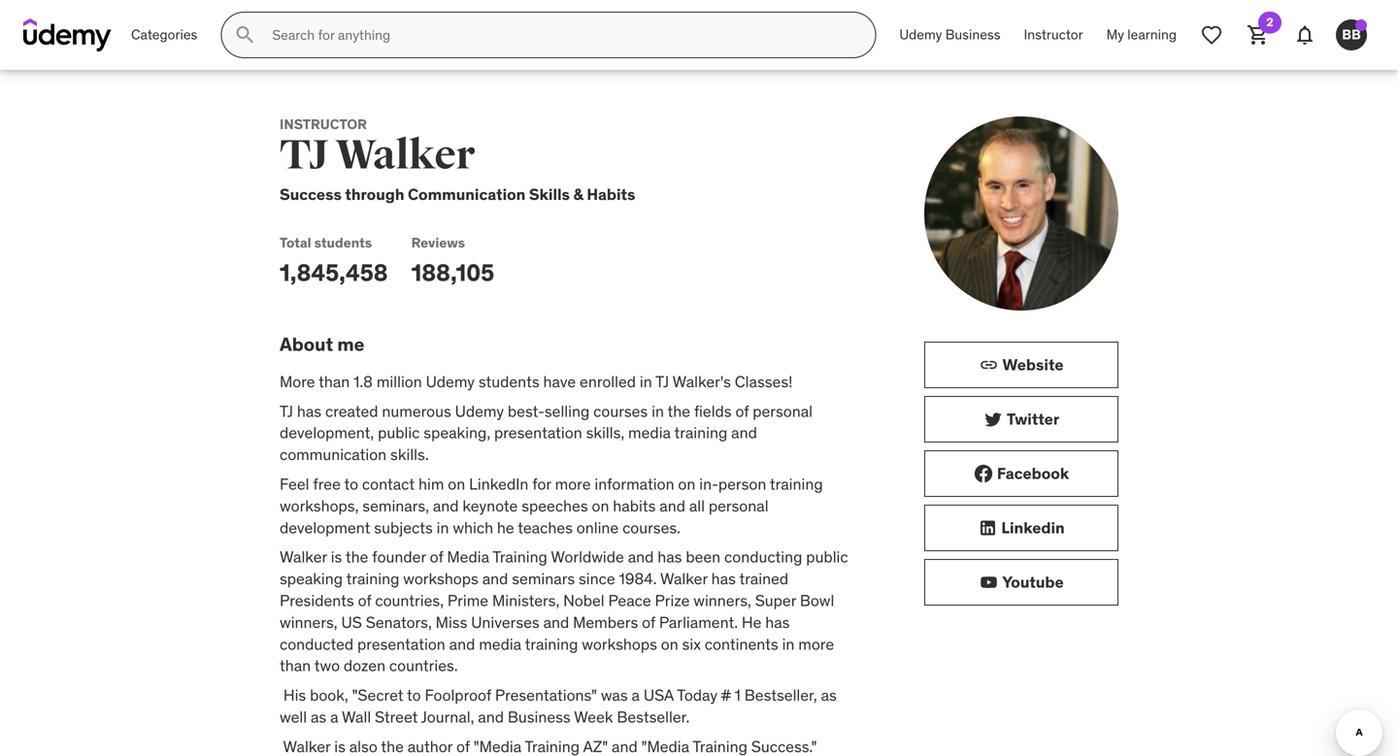 Task type: vqa. For each thing, say whether or not it's contained in the screenshot.
second $12.99 from the top of the page
no



Task type: describe. For each thing, give the bounding box(es) containing it.
on left six
[[661, 634, 678, 654]]

workshops,
[[280, 496, 359, 516]]

0 horizontal spatial media
[[479, 634, 521, 654]]

me
[[337, 333, 365, 356]]

online
[[576, 518, 619, 538]]

of right fields
[[735, 401, 749, 421]]

two
[[314, 656, 340, 676]]

categories button
[[119, 12, 209, 58]]

reviews 188,105
[[411, 234, 494, 287]]

twitter
[[1007, 409, 1059, 429]]

"secret
[[352, 685, 403, 705]]

you have alerts image
[[1355, 19, 1367, 31]]

since
[[579, 569, 615, 589]]

walker inside instructor tj walker success through communication skills & habits
[[336, 130, 475, 180]]

journal,
[[421, 707, 474, 727]]

udemy business link
[[888, 12, 1012, 58]]

shopping cart with 2 items image
[[1247, 23, 1270, 47]]

facebook link
[[924, 450, 1118, 497]]

0 horizontal spatial more
[[555, 474, 591, 494]]

1 vertical spatial tj
[[655, 372, 669, 392]]

instructor link
[[1012, 12, 1095, 58]]

has down super
[[765, 612, 790, 632]]

1984.
[[619, 569, 657, 589]]

and down him
[[433, 496, 459, 516]]

ministers,
[[492, 591, 559, 611]]

and down nobel
[[543, 612, 569, 632]]

founder
[[372, 547, 426, 567]]

classes!
[[735, 372, 793, 392]]

0 vertical spatial workshops
[[403, 569, 478, 589]]

learning
[[1127, 26, 1177, 43]]

in-
[[699, 474, 718, 494]]

188,105
[[411, 258, 494, 287]]

wishlist image
[[1200, 23, 1223, 47]]

million
[[377, 372, 422, 392]]

numerous
[[382, 401, 451, 421]]

students inside total students 1,845,458
[[314, 234, 372, 251]]

development,
[[280, 423, 374, 443]]

small image for linkedin
[[978, 518, 997, 538]]

0 horizontal spatial as
[[311, 707, 326, 727]]

habits
[[613, 496, 656, 516]]

success
[[280, 184, 342, 204]]

linkedin
[[1001, 518, 1065, 538]]

on up online
[[592, 496, 609, 516]]

well
[[280, 707, 307, 727]]

keynote
[[463, 496, 518, 516]]

peace
[[608, 591, 651, 611]]

development
[[280, 518, 370, 538]]

1
[[735, 685, 741, 705]]

2 vertical spatial walker
[[660, 569, 708, 589]]

&
[[573, 184, 583, 204]]

selling
[[545, 401, 590, 421]]

habits
[[587, 184, 635, 204]]

udemy image
[[23, 18, 112, 51]]

in right enrolled
[[640, 372, 652, 392]]

has up development,
[[297, 401, 321, 421]]

fields
[[694, 401, 732, 421]]

1 vertical spatial udemy
[[426, 372, 475, 392]]

bestseller.
[[617, 707, 690, 727]]

linkedin
[[469, 474, 528, 494]]

my learning link
[[1095, 12, 1188, 58]]

person
[[718, 474, 766, 494]]

training down founder at the left bottom
[[346, 569, 399, 589]]

skills
[[529, 184, 570, 204]]

has down been
[[711, 569, 736, 589]]

was
[[601, 685, 628, 705]]

facebook
[[997, 463, 1069, 483]]

2
[[1266, 15, 1273, 30]]

my
[[1106, 26, 1124, 43]]

small image for youtube
[[979, 573, 998, 592]]

skills.
[[390, 445, 429, 465]]

tj inside instructor tj walker success through communication skills & habits
[[280, 130, 328, 180]]

he
[[497, 518, 514, 538]]

best-
[[508, 401, 545, 421]]

communication
[[280, 445, 387, 465]]

of up us
[[358, 591, 371, 611]]

in right courses
[[652, 401, 664, 421]]

1 horizontal spatial more
[[798, 634, 834, 654]]

has left been
[[658, 547, 682, 567]]

#
[[721, 685, 731, 705]]

all
[[689, 496, 705, 516]]

0 vertical spatial public
[[378, 423, 420, 443]]

instructor for instructor
[[1024, 26, 1083, 43]]

0 horizontal spatial to
[[344, 474, 358, 494]]

courses.
[[622, 518, 681, 538]]

notifications image
[[1293, 23, 1316, 47]]

more
[[280, 372, 315, 392]]

six
[[682, 634, 701, 654]]

1.8
[[354, 372, 373, 392]]

countries.
[[389, 656, 458, 676]]

continents
[[705, 634, 778, 654]]

he
[[742, 612, 762, 632]]

instructor tj walker success through communication skills & habits
[[280, 116, 635, 204]]

his
[[283, 685, 306, 705]]

small image for website
[[979, 355, 999, 375]]

0 vertical spatial business
[[945, 26, 1001, 43]]

1 vertical spatial winners,
[[280, 612, 337, 632]]

training
[[493, 547, 547, 567]]

reviews
[[411, 234, 465, 251]]

enrolled
[[580, 372, 636, 392]]

categories
[[131, 26, 197, 43]]

small image for twitter
[[983, 410, 1003, 429]]

through
[[345, 184, 404, 204]]

1 vertical spatial to
[[407, 685, 421, 705]]

worldwide
[[551, 547, 624, 567]]

training right person
[[770, 474, 823, 494]]

street
[[375, 707, 418, 727]]

0 horizontal spatial a
[[330, 707, 338, 727]]

2 vertical spatial tj
[[280, 401, 293, 421]]

prize
[[655, 591, 690, 611]]

website
[[1002, 355, 1064, 375]]

students inside more than 1.8 million udemy students have enrolled in tj walker's classes! tj has created numerous udemy best-selling courses in the fields of personal development, public speaking, presentation skills, media training and communication skills. feel free to contact him on linkedin for more information on in-person training workshops, seminars, and keynote speeches on habits and all personal development subjects in which he teaches online courses. walker is the founder of media training worldwide and has been conducting public speaking training workshops and seminars since 1984. walker has trained presidents of countries, prime ministers, nobel peace prize winners, super bowl winners, us senators, miss universes and members of parliament. he has conducted presentation and media training workshops on six continents in more than two dozen countries. his book, "secret to foolproof presentations" was a usa today # 1 bestseller, as well as a wall street journal, and business week bestseller.
[[478, 372, 539, 392]]

information
[[595, 474, 674, 494]]

presidents
[[280, 591, 354, 611]]



Task type: locate. For each thing, give the bounding box(es) containing it.
winners, up parliament.
[[693, 591, 751, 611]]

0 horizontal spatial students
[[314, 234, 372, 251]]

2 link
[[1235, 12, 1282, 58]]

free
[[313, 474, 341, 494]]

training down fields
[[674, 423, 727, 443]]

0 vertical spatial to
[[344, 474, 358, 494]]

youtube link
[[924, 559, 1118, 606]]

and down training
[[482, 569, 508, 589]]

0 vertical spatial udemy
[[899, 26, 942, 43]]

business
[[945, 26, 1001, 43], [508, 707, 571, 727]]

1 horizontal spatial than
[[319, 372, 350, 392]]

instructor inside instructor tj walker success through communication skills & habits
[[280, 116, 367, 133]]

presentations"
[[495, 685, 597, 705]]

winners,
[[693, 591, 751, 611], [280, 612, 337, 632]]

public up skills.
[[378, 423, 420, 443]]

bestseller,
[[744, 685, 817, 705]]

personal down person
[[709, 496, 768, 516]]

than
[[319, 372, 350, 392], [280, 656, 311, 676]]

instructor for instructor tj walker success through communication skills & habits
[[280, 116, 367, 133]]

0 horizontal spatial workshops
[[403, 569, 478, 589]]

wall
[[342, 707, 371, 727]]

udemy
[[899, 26, 942, 43], [426, 372, 475, 392], [455, 401, 504, 421]]

presentation down best-
[[494, 423, 582, 443]]

workshops down members
[[582, 634, 657, 654]]

media down courses
[[628, 423, 671, 443]]

students up best-
[[478, 372, 539, 392]]

1 vertical spatial students
[[478, 372, 539, 392]]

small image inside linkedin link
[[978, 518, 997, 538]]

a right was
[[632, 685, 640, 705]]

1 vertical spatial personal
[[709, 496, 768, 516]]

walker up speaking
[[280, 547, 327, 567]]

small image inside youtube link
[[979, 573, 998, 592]]

parliament.
[[659, 612, 738, 632]]

and up 1984.
[[628, 547, 654, 567]]

2 vertical spatial udemy
[[455, 401, 504, 421]]

2 horizontal spatial walker
[[660, 569, 708, 589]]

walker up through
[[336, 130, 475, 180]]

business left instructor link
[[945, 26, 1001, 43]]

on right him
[[448, 474, 465, 494]]

to
[[344, 474, 358, 494], [407, 685, 421, 705]]

to up 'street'
[[407, 685, 421, 705]]

on left in- at the right
[[678, 474, 696, 494]]

today
[[677, 685, 717, 705]]

1 horizontal spatial public
[[806, 547, 848, 567]]

personal down classes!
[[753, 401, 813, 421]]

1 horizontal spatial the
[[667, 401, 690, 421]]

0 vertical spatial instructor
[[1024, 26, 1083, 43]]

small image left twitter
[[983, 410, 1003, 429]]

tj up success
[[280, 130, 328, 180]]

prime
[[447, 591, 488, 611]]

business inside more than 1.8 million udemy students have enrolled in tj walker's classes! tj has created numerous udemy best-selling courses in the fields of personal development, public speaking, presentation skills, media training and communication skills. feel free to contact him on linkedin for more information on in-person training workshops, seminars, and keynote speeches on habits and all personal development subjects in which he teaches online courses. walker is the founder of media training worldwide and has been conducting public speaking training workshops and seminars since 1984. walker has trained presidents of countries, prime ministers, nobel peace prize winners, super bowl winners, us senators, miss universes and members of parliament. he has conducted presentation and media training workshops on six continents in more than two dozen countries. his book, "secret to foolproof presentations" was a usa today # 1 bestseller, as well as a wall street journal, and business week bestseller.
[[508, 707, 571, 727]]

tj walker image
[[924, 117, 1118, 311]]

1 horizontal spatial media
[[628, 423, 671, 443]]

more down the 'bowl'
[[798, 634, 834, 654]]

public up the 'bowl'
[[806, 547, 848, 567]]

students up 1,845,458
[[314, 234, 372, 251]]

0 vertical spatial than
[[319, 372, 350, 392]]

submit search image
[[233, 23, 257, 47]]

1 vertical spatial instructor
[[280, 116, 367, 133]]

media
[[447, 547, 489, 567]]

small image inside twitter link
[[983, 410, 1003, 429]]

0 horizontal spatial instructor
[[280, 116, 367, 133]]

to right free
[[344, 474, 358, 494]]

a
[[632, 685, 640, 705], [330, 707, 338, 727]]

skills,
[[586, 423, 624, 443]]

the right is
[[346, 547, 368, 567]]

public
[[378, 423, 420, 443], [806, 547, 848, 567]]

0 vertical spatial media
[[628, 423, 671, 443]]

instructor left the my
[[1024, 26, 1083, 43]]

small image
[[983, 410, 1003, 429], [978, 518, 997, 538], [979, 573, 998, 592]]

speeches
[[522, 496, 588, 516]]

and down foolproof
[[478, 707, 504, 727]]

0 vertical spatial presentation
[[494, 423, 582, 443]]

week
[[574, 707, 613, 727]]

0 horizontal spatial walker
[[280, 547, 327, 567]]

small image
[[979, 355, 999, 375], [974, 464, 993, 483]]

1 vertical spatial small image
[[978, 518, 997, 538]]

1 horizontal spatial a
[[632, 685, 640, 705]]

in down super
[[782, 634, 795, 654]]

more than 1.8 million udemy students have enrolled in tj walker's classes! tj has created numerous udemy best-selling courses in the fields of personal development, public speaking, presentation skills, media training and communication skills. feel free to contact him on linkedin for more information on in-person training workshops, seminars, and keynote speeches on habits and all personal development subjects in which he teaches online courses. walker is the founder of media training worldwide and has been conducting public speaking training workshops and seminars since 1984. walker has trained presidents of countries, prime ministers, nobel peace prize winners, super bowl winners, us senators, miss universes and members of parliament. he has conducted presentation and media training workshops on six continents in more than two dozen countries. his book, "secret to foolproof presentations" was a usa today # 1 bestseller, as well as a wall street journal, and business week bestseller.
[[280, 372, 848, 727]]

1 horizontal spatial winners,
[[693, 591, 751, 611]]

1 vertical spatial more
[[798, 634, 834, 654]]

bb
[[1342, 26, 1361, 43]]

0 horizontal spatial the
[[346, 547, 368, 567]]

0 vertical spatial as
[[821, 685, 837, 705]]

teaches
[[518, 518, 573, 538]]

a left wall
[[330, 707, 338, 727]]

small image left website
[[979, 355, 999, 375]]

super
[[755, 591, 796, 611]]

created
[[325, 401, 378, 421]]

contact
[[362, 474, 415, 494]]

tj down 'more'
[[280, 401, 293, 421]]

1 vertical spatial walker
[[280, 547, 327, 567]]

0 horizontal spatial public
[[378, 423, 420, 443]]

total students 1,845,458
[[280, 234, 388, 287]]

speaking
[[280, 569, 343, 589]]

1 horizontal spatial workshops
[[582, 634, 657, 654]]

0 vertical spatial the
[[667, 401, 690, 421]]

conducting
[[724, 547, 802, 567]]

of down peace
[[642, 612, 655, 632]]

1 vertical spatial media
[[479, 634, 521, 654]]

business down presentations"
[[508, 707, 571, 727]]

0 vertical spatial walker
[[336, 130, 475, 180]]

0 horizontal spatial presentation
[[357, 634, 445, 654]]

small image inside facebook link
[[974, 464, 993, 483]]

1 vertical spatial as
[[311, 707, 326, 727]]

small image for facebook
[[974, 464, 993, 483]]

the left fields
[[667, 401, 690, 421]]

udemy business
[[899, 26, 1001, 43]]

1 vertical spatial public
[[806, 547, 848, 567]]

as down book,
[[311, 707, 326, 727]]

nobel
[[563, 591, 605, 611]]

miss
[[436, 612, 467, 632]]

0 horizontal spatial than
[[280, 656, 311, 676]]

small image left youtube
[[979, 573, 998, 592]]

workshops up the prime
[[403, 569, 478, 589]]

and left all
[[659, 496, 685, 516]]

1 horizontal spatial as
[[821, 685, 837, 705]]

0 vertical spatial students
[[314, 234, 372, 251]]

of left media
[[430, 547, 443, 567]]

senators,
[[366, 612, 432, 632]]

0 horizontal spatial business
[[508, 707, 571, 727]]

1 vertical spatial presentation
[[357, 634, 445, 654]]

have
[[543, 372, 576, 392]]

winners, up conducted
[[280, 612, 337, 632]]

workshops
[[403, 569, 478, 589], [582, 634, 657, 654]]

in
[[640, 372, 652, 392], [652, 401, 664, 421], [437, 518, 449, 538], [782, 634, 795, 654]]

more
[[555, 474, 591, 494], [798, 634, 834, 654]]

1 horizontal spatial walker
[[336, 130, 475, 180]]

than up his
[[280, 656, 311, 676]]

0 vertical spatial small image
[[979, 355, 999, 375]]

small image inside website link
[[979, 355, 999, 375]]

1 horizontal spatial instructor
[[1024, 26, 1083, 43]]

1 vertical spatial workshops
[[582, 634, 657, 654]]

1 vertical spatial than
[[280, 656, 311, 676]]

0 vertical spatial tj
[[280, 130, 328, 180]]

been
[[686, 547, 721, 567]]

small image left linkedin
[[978, 518, 997, 538]]

tj left walker's
[[655, 372, 669, 392]]

members
[[573, 612, 638, 632]]

more up speeches
[[555, 474, 591, 494]]

communication
[[408, 184, 526, 204]]

as
[[821, 685, 837, 705], [311, 707, 326, 727]]

presentation down the senators,
[[357, 634, 445, 654]]

foolproof
[[425, 685, 491, 705]]

linkedin link
[[924, 505, 1118, 551]]

which
[[453, 518, 493, 538]]

1 horizontal spatial presentation
[[494, 423, 582, 443]]

than left 1.8
[[319, 372, 350, 392]]

dozen
[[344, 656, 385, 676]]

the
[[667, 401, 690, 421], [346, 547, 368, 567]]

walker up prize at the left of page
[[660, 569, 708, 589]]

as right bestseller,
[[821, 685, 837, 705]]

seminars,
[[362, 496, 429, 516]]

for
[[532, 474, 551, 494]]

and down fields
[[731, 423, 757, 443]]

subjects
[[374, 518, 433, 538]]

1 horizontal spatial to
[[407, 685, 421, 705]]

Search for anything text field
[[268, 18, 852, 51]]

students
[[314, 234, 372, 251], [478, 372, 539, 392]]

instructor up success
[[280, 116, 367, 133]]

1 vertical spatial a
[[330, 707, 338, 727]]

0 vertical spatial more
[[555, 474, 591, 494]]

0 vertical spatial a
[[632, 685, 640, 705]]

training down ministers,
[[525, 634, 578, 654]]

1 vertical spatial small image
[[974, 464, 993, 483]]

1 vertical spatial business
[[508, 707, 571, 727]]

twitter link
[[924, 396, 1118, 443]]

media down the universes on the left of page
[[479, 634, 521, 654]]

1 vertical spatial the
[[346, 547, 368, 567]]

countries,
[[375, 591, 444, 611]]

courses
[[593, 401, 648, 421]]

conducted
[[280, 634, 354, 654]]

1 horizontal spatial business
[[945, 26, 1001, 43]]

total
[[280, 234, 311, 251]]

0 horizontal spatial winners,
[[280, 612, 337, 632]]

instructor
[[1024, 26, 1083, 43], [280, 116, 367, 133]]

feel
[[280, 474, 309, 494]]

my learning
[[1106, 26, 1177, 43]]

youtube
[[1002, 572, 1064, 592]]

him
[[418, 474, 444, 494]]

0 vertical spatial personal
[[753, 401, 813, 421]]

training
[[674, 423, 727, 443], [770, 474, 823, 494], [346, 569, 399, 589], [525, 634, 578, 654]]

and down miss
[[449, 634, 475, 654]]

0 vertical spatial small image
[[983, 410, 1003, 429]]

0 vertical spatial winners,
[[693, 591, 751, 611]]

1,845,458
[[280, 258, 388, 287]]

usa
[[644, 685, 674, 705]]

seminars
[[512, 569, 575, 589]]

bowl
[[800, 591, 834, 611]]

1 horizontal spatial students
[[478, 372, 539, 392]]

book,
[[310, 685, 348, 705]]

small image left facebook in the bottom of the page
[[974, 464, 993, 483]]

2 vertical spatial small image
[[979, 573, 998, 592]]

in left "which"
[[437, 518, 449, 538]]

bb link
[[1328, 12, 1375, 58]]



